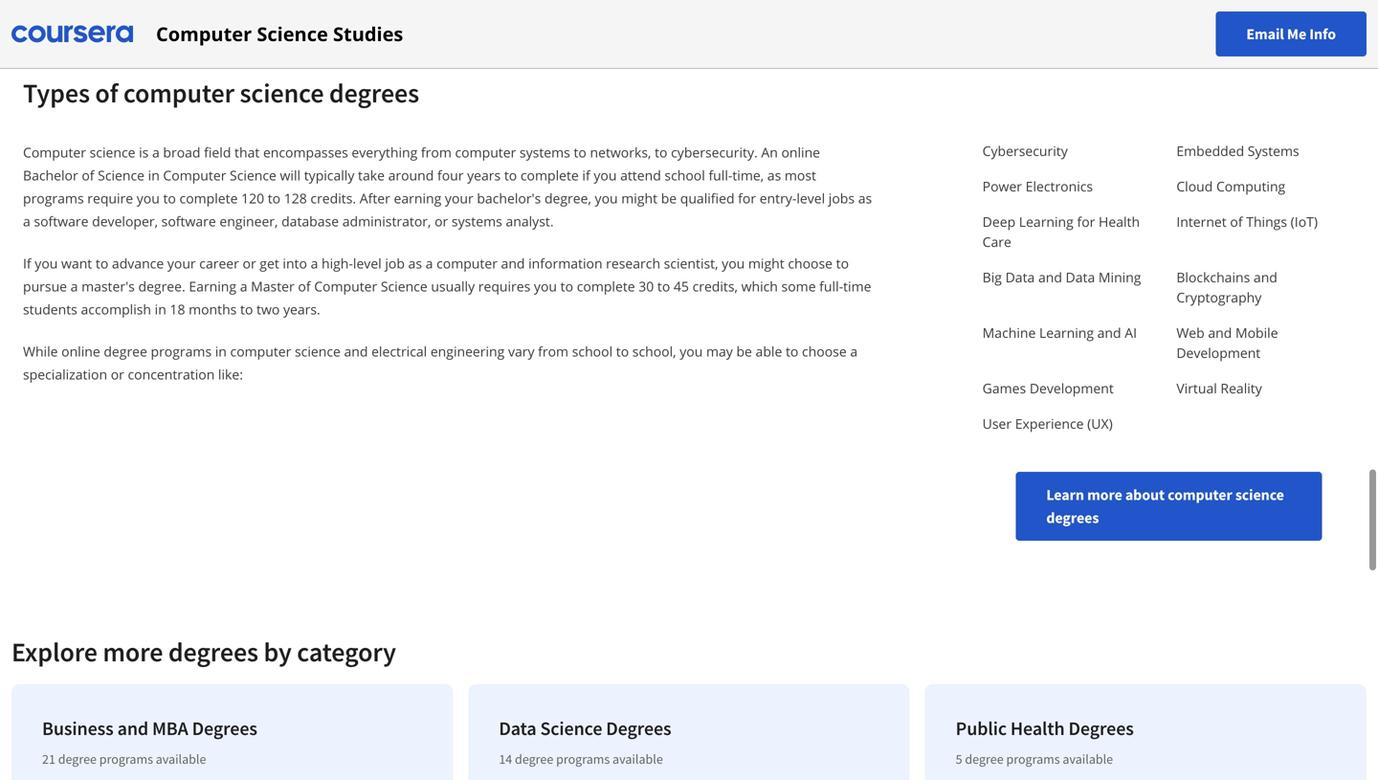 Task type: vqa. For each thing, say whether or not it's contained in the screenshot.
Learn more about computer science degrees
yes



Task type: describe. For each thing, give the bounding box(es) containing it.
available for science
[[613, 751, 663, 768]]

21
[[42, 751, 55, 768]]

able
[[756, 342, 783, 360]]

in inside while online degree programs in computer science and electrical engineering vary from school to school, you may be able to choose a specialization or concentration like:
[[215, 342, 227, 360]]

in inside 'computer science is a broad field that encompasses everything from computer systems to networks, to cybersecurity. an online bachelor of science in computer science will typically take around four years to complete if you attend school full-time, as most programs require you to complete 120 to 128 credits. after earning your bachelor's degree, you might be qualified for entry-level jobs as a software developer, software engineer, database administrator, or systems analyst.'
[[148, 166, 160, 184]]

degrees for data science degrees
[[606, 717, 672, 741]]

machine
[[983, 324, 1036, 342]]

machine learning and ai
[[983, 324, 1137, 342]]

0 horizontal spatial data
[[499, 717, 537, 741]]

to right '30'
[[658, 277, 670, 295]]

degree for business
[[58, 751, 97, 768]]

a up usually
[[426, 254, 433, 272]]

years.
[[283, 300, 321, 318]]

computer up bachelor
[[23, 143, 86, 161]]

entry-
[[760, 189, 797, 207]]

programs inside 'computer science is a broad field that encompasses everything from computer systems to networks, to cybersecurity. an online bachelor of science in computer science will typically take around four years to complete if you attend school full-time, as most programs require you to complete 120 to 128 credits. after earning your bachelor's degree, you might be qualified for entry-level jobs as a software developer, software engineer, database administrator, or systems analyst.'
[[23, 189, 84, 207]]

want
[[61, 254, 92, 272]]

care
[[983, 233, 1012, 251]]

everything
[[352, 143, 418, 161]]

broad
[[163, 143, 201, 161]]

some
[[782, 277, 816, 295]]

your inside if you want to advance your career or get into a high-level job as a computer and information research scientist, you might choose to pursue a master's degree. earning a master of computer science usually requires you to complete 30 to 45 credits, which some full-time students accomplish in 18 months to two years.
[[167, 254, 196, 272]]

computer inside 'computer science is a broad field that encompasses everything from computer systems to networks, to cybersecurity. an online bachelor of science in computer science will typically take around four years to complete if you attend school full-time, as most programs require you to complete 120 to 128 credits. after earning your bachelor's degree, you might be qualified for entry-level jobs as a software developer, software engineer, database administrator, or systems analyst.'
[[455, 143, 516, 161]]

computer inside learn more about computer science degrees
[[1168, 485, 1233, 505]]

0 horizontal spatial systems
[[452, 212, 502, 230]]

1 horizontal spatial systems
[[520, 143, 570, 161]]

complete inside if you want to advance your career or get into a high-level job as a computer and information research scientist, you might choose to pursue a master's degree. earning a master of computer science usually requires you to complete 30 to 45 credits, which some full-time students accomplish in 18 months to two years.
[[577, 277, 635, 295]]

of right types
[[95, 76, 118, 110]]

administrator,
[[342, 212, 431, 230]]

mining
[[1099, 268, 1142, 286]]

email
[[1247, 24, 1285, 44]]

might inside 'computer science is a broad field that encompasses everything from computer systems to networks, to cybersecurity. an online bachelor of science in computer science will typically take around four years to complete if you attend school full-time, as most programs require you to complete 120 to 128 credits. after earning your bachelor's degree, you might be qualified for entry-level jobs as a software developer, software engineer, database administrator, or systems analyst.'
[[622, 189, 658, 207]]

you right if on the left top of page
[[594, 166, 617, 184]]

that
[[235, 143, 260, 161]]

four
[[438, 166, 464, 184]]

to up attend
[[655, 143, 668, 161]]

will
[[280, 166, 301, 184]]

if you want to advance your career or get into a high-level job as a computer and information research scientist, you might choose to pursue a master's degree. earning a master of computer science usually requires you to complete 30 to 45 credits, which some full-time students accomplish in 18 months to two years.
[[23, 254, 872, 318]]

1 software from the left
[[34, 212, 89, 230]]

engineer,
[[220, 212, 278, 230]]

database
[[282, 212, 339, 230]]

me
[[1288, 24, 1307, 44]]

128
[[284, 189, 307, 207]]

about
[[1126, 485, 1165, 505]]

types of computer science degrees
[[23, 76, 419, 110]]

two
[[257, 300, 280, 318]]

scientist,
[[664, 254, 719, 272]]

mobile
[[1236, 324, 1279, 342]]

choose inside while online degree programs in computer science and electrical engineering vary from school to school, you may be able to choose a specialization or concentration like:
[[802, 342, 847, 360]]

full- inside 'computer science is a broad field that encompasses everything from computer systems to networks, to cybersecurity. an online bachelor of science in computer science will typically take around four years to complete if you attend school full-time, as most programs require you to complete 120 to 128 credits. after earning your bachelor's degree, you might be qualified for entry-level jobs as a software developer, software engineer, database administrator, or systems analyst.'
[[709, 166, 733, 184]]

computer down broad
[[163, 166, 226, 184]]

systems
[[1248, 142, 1300, 160]]

be inside while online degree programs in computer science and electrical engineering vary from school to school, you may be able to choose a specialization or concentration like:
[[737, 342, 752, 360]]

web and mobile development
[[1177, 324, 1279, 362]]

which
[[742, 277, 778, 295]]

degree,
[[545, 189, 592, 207]]

if
[[583, 166, 590, 184]]

science up '14 degree programs available'
[[540, 717, 603, 741]]

an
[[762, 143, 778, 161]]

programs for business and mba degrees
[[99, 751, 153, 768]]

(iot)
[[1291, 213, 1318, 231]]

to right 120
[[268, 189, 281, 207]]

of left things
[[1231, 213, 1243, 231]]

science inside if you want to advance your career or get into a high-level job as a computer and information research scientist, you might choose to pursue a master's degree. earning a master of computer science usually requires you to complete 30 to 45 credits, which some full-time students accomplish in 18 months to two years.
[[381, 277, 428, 295]]

more for learn
[[1088, 485, 1123, 505]]

5
[[956, 751, 963, 768]]

virtual reality
[[1177, 379, 1263, 397]]

and inside blockchains and cryptography
[[1254, 268, 1278, 286]]

learning for machine
[[1040, 324, 1094, 342]]

research
[[606, 254, 661, 272]]

science inside 'computer science is a broad field that encompasses everything from computer systems to networks, to cybersecurity. an online bachelor of science in computer science will typically take around four years to complete if you attend school full-time, as most programs require you to complete 120 to 128 credits. after earning your bachelor's degree, you might be qualified for entry-level jobs as a software developer, software engineer, database administrator, or systems analyst.'
[[90, 143, 135, 161]]

you up developer,
[[137, 189, 160, 207]]

computer up 'types of computer science degrees'
[[156, 21, 252, 47]]

by
[[264, 635, 292, 669]]

public
[[956, 717, 1007, 741]]

time
[[844, 277, 872, 295]]

typically
[[304, 166, 355, 184]]

user experience (ux)
[[983, 415, 1113, 433]]

18
[[170, 300, 185, 318]]

in inside if you want to advance your career or get into a high-level job as a computer and information research scientist, you might choose to pursue a master's degree. earning a master of computer science usually requires you to complete 30 to 45 credits, which some full-time students accomplish in 18 months to two years.
[[155, 300, 166, 318]]

deep
[[983, 213, 1016, 231]]

coursera image
[[11, 19, 133, 49]]

earning
[[189, 277, 237, 295]]

take
[[358, 166, 385, 184]]

a right is
[[152, 143, 160, 161]]

science up require
[[98, 166, 145, 184]]

or inside while online degree programs in computer science and electrical engineering vary from school to school, you may be able to choose a specialization or concentration like:
[[111, 365, 124, 383]]

for inside the deep learning for health care
[[1078, 213, 1096, 231]]

computer science is a broad field that encompasses everything from computer systems to networks, to cybersecurity. an online bachelor of science in computer science will typically take around four years to complete if you attend school full-time, as most programs require you to complete 120 to 128 credits. after earning your bachelor's degree, you might be qualified for entry-level jobs as a software developer, software engineer, database administrator, or systems analyst.
[[23, 143, 872, 230]]

to up bachelor's
[[504, 166, 517, 184]]

0 horizontal spatial degrees
[[168, 635, 259, 669]]

embedded systems
[[1177, 142, 1300, 160]]

learn more about computer science degrees
[[1047, 485, 1285, 528]]

while
[[23, 342, 58, 360]]

for inside 'computer science is a broad field that encompasses everything from computer systems to networks, to cybersecurity. an online bachelor of science in computer science will typically take around four years to complete if you attend school full-time, as most programs require you to complete 120 to 128 credits. after earning your bachelor's degree, you might be qualified for entry-level jobs as a software developer, software engineer, database administrator, or systems analyst.'
[[738, 189, 756, 207]]

job
[[385, 254, 405, 272]]

degree for data
[[515, 751, 554, 768]]

web
[[1177, 324, 1205, 342]]

big data and data mining
[[983, 268, 1142, 286]]

master
[[251, 277, 295, 295]]

engineering
[[431, 342, 505, 360]]

online inside 'computer science is a broad field that encompasses everything from computer systems to networks, to cybersecurity. an online bachelor of science in computer science will typically take around four years to complete if you attend school full-time, as most programs require you to complete 120 to 128 credits. after earning your bachelor's degree, you might be qualified for entry-level jobs as a software developer, software engineer, database administrator, or systems analyst.'
[[782, 143, 821, 161]]

explore
[[11, 635, 98, 669]]

into
[[283, 254, 307, 272]]

require
[[87, 189, 133, 207]]

of inside 'computer science is a broad field that encompasses everything from computer systems to networks, to cybersecurity. an online bachelor of science in computer science will typically take around four years to complete if you attend school full-time, as most programs require you to complete 120 to 128 credits. after earning your bachelor's degree, you might be qualified for entry-level jobs as a software developer, software engineer, database administrator, or systems analyst.'
[[82, 166, 94, 184]]

is
[[139, 143, 149, 161]]

to up master's
[[96, 254, 108, 272]]

you right degree,
[[595, 189, 618, 207]]

choose inside if you want to advance your career or get into a high-level job as a computer and information research scientist, you might choose to pursue a master's degree. earning a master of computer science usually requires you to complete 30 to 45 credits, which some full-time students accomplish in 18 months to two years.
[[788, 254, 833, 272]]

deep learning for health care
[[983, 213, 1140, 251]]

cloud computing
[[1177, 177, 1286, 195]]

jobs
[[829, 189, 855, 207]]

science left studies in the top left of the page
[[257, 21, 328, 47]]

and left the ai
[[1098, 324, 1122, 342]]

advance
[[112, 254, 164, 272]]

or inside if you want to advance your career or get into a high-level job as a computer and information research scientist, you might choose to pursue a master's degree. earning a master of computer science usually requires you to complete 30 to 45 credits, which some full-time students accomplish in 18 months to two years.
[[243, 254, 256, 272]]

1 horizontal spatial degrees
[[329, 76, 419, 110]]

earning
[[394, 189, 442, 207]]

embedded
[[1177, 142, 1245, 160]]

credits.
[[311, 189, 356, 207]]

degree inside while online degree programs in computer science and electrical engineering vary from school to school, you may be able to choose a specialization or concentration like:
[[104, 342, 147, 360]]

students
[[23, 300, 77, 318]]

be inside 'computer science is a broad field that encompasses everything from computer systems to networks, to cybersecurity. an online bachelor of science in computer science will typically take around four years to complete if you attend school full-time, as most programs require you to complete 120 to 128 credits. after earning your bachelor's degree, you might be qualified for entry-level jobs as a software developer, software engineer, database administrator, or systems analyst.'
[[661, 189, 677, 207]]

a right into
[[311, 254, 318, 272]]

public health degrees
[[956, 717, 1134, 741]]

you right if
[[35, 254, 58, 272]]

school inside while online degree programs in computer science and electrical engineering vary from school to school, you may be able to choose a specialization or concentration like:
[[572, 342, 613, 360]]

of inside if you want to advance your career or get into a high-level job as a computer and information research scientist, you might choose to pursue a master's degree. earning a master of computer science usually requires you to complete 30 to 45 credits, which some full-time students accomplish in 18 months to two years.
[[298, 277, 311, 295]]

email me info button
[[1216, 11, 1367, 56]]

level inside 'computer science is a broad field that encompasses everything from computer systems to networks, to cybersecurity. an online bachelor of science in computer science will typically take around four years to complete if you attend school full-time, as most programs require you to complete 120 to 128 credits. after earning your bachelor's degree, you might be qualified for entry-level jobs as a software developer, software engineer, database administrator, or systems analyst.'
[[797, 189, 825, 207]]

0 vertical spatial complete
[[521, 166, 579, 184]]

21 degree programs available
[[42, 751, 206, 768]]

after
[[360, 189, 391, 207]]

ai
[[1125, 324, 1137, 342]]

to right able
[[786, 342, 799, 360]]

time,
[[733, 166, 764, 184]]

a left master on the top left
[[240, 277, 247, 295]]

computer up broad
[[123, 76, 235, 110]]



Task type: locate. For each thing, give the bounding box(es) containing it.
0 vertical spatial full-
[[709, 166, 733, 184]]

degree.
[[138, 277, 185, 295]]

1 vertical spatial school
[[572, 342, 613, 360]]

0 vertical spatial or
[[435, 212, 448, 230]]

requires
[[478, 277, 531, 295]]

degrees down studies in the top left of the page
[[329, 76, 419, 110]]

get
[[260, 254, 279, 272]]

complete
[[521, 166, 579, 184], [180, 189, 238, 207], [577, 277, 635, 295]]

0 horizontal spatial full-
[[709, 166, 733, 184]]

2 degrees from the left
[[606, 717, 672, 741]]

years
[[467, 166, 501, 184]]

to down broad
[[163, 189, 176, 207]]

master's
[[81, 277, 135, 295]]

development inside web and mobile development
[[1177, 344, 1261, 362]]

learn more about computer science degrees link
[[1016, 472, 1323, 541]]

credits,
[[693, 277, 738, 295]]

0 horizontal spatial or
[[111, 365, 124, 383]]

1 horizontal spatial as
[[768, 166, 782, 184]]

list containing business and mba degrees
[[4, 677, 1375, 780]]

available down data science degrees
[[613, 751, 663, 768]]

learning down big data and data mining at the top right
[[1040, 324, 1094, 342]]

experience
[[1016, 415, 1084, 433]]

1 horizontal spatial from
[[538, 342, 569, 360]]

types
[[23, 76, 90, 110]]

cryptography
[[1177, 288, 1262, 306]]

1 vertical spatial for
[[1078, 213, 1096, 231]]

1 vertical spatial development
[[1030, 379, 1114, 397]]

degrees right mba
[[192, 717, 257, 741]]

1 horizontal spatial software
[[161, 212, 216, 230]]

or down the earning
[[435, 212, 448, 230]]

0 vertical spatial as
[[768, 166, 782, 184]]

(ux)
[[1088, 415, 1113, 433]]

a down want
[[71, 277, 78, 295]]

of
[[95, 76, 118, 110], [82, 166, 94, 184], [1231, 213, 1243, 231], [298, 277, 311, 295]]

14
[[499, 751, 512, 768]]

available down mba
[[156, 751, 206, 768]]

0 vertical spatial might
[[622, 189, 658, 207]]

to left 'two' at the left top
[[240, 300, 253, 318]]

1 vertical spatial health
[[1011, 717, 1065, 741]]

computer
[[156, 21, 252, 47], [23, 143, 86, 161], [163, 166, 226, 184], [314, 277, 377, 295]]

computer science studies
[[156, 21, 403, 47]]

1 vertical spatial from
[[538, 342, 569, 360]]

programs up 'concentration'
[[151, 342, 212, 360]]

more inside learn more about computer science degrees
[[1088, 485, 1123, 505]]

more right learn
[[1088, 485, 1123, 505]]

software up career
[[161, 212, 216, 230]]

health up 5 degree programs available
[[1011, 717, 1065, 741]]

1 vertical spatial more
[[103, 635, 163, 669]]

1 vertical spatial degrees
[[1047, 508, 1099, 528]]

degree right 14
[[515, 751, 554, 768]]

programs inside while online degree programs in computer science and electrical engineering vary from school to school, you may be able to choose a specialization or concentration like:
[[151, 342, 212, 360]]

level left job
[[353, 254, 382, 272]]

a down time
[[851, 342, 858, 360]]

1 horizontal spatial full-
[[820, 277, 844, 295]]

0 vertical spatial systems
[[520, 143, 570, 161]]

in left 18
[[155, 300, 166, 318]]

for
[[738, 189, 756, 207], [1078, 213, 1096, 231]]

to up time
[[836, 254, 849, 272]]

0 vertical spatial health
[[1099, 213, 1140, 231]]

1 vertical spatial complete
[[180, 189, 238, 207]]

1 horizontal spatial development
[[1177, 344, 1261, 362]]

0 vertical spatial choose
[[788, 254, 833, 272]]

school left 'school,'
[[572, 342, 613, 360]]

cloud
[[1177, 177, 1213, 195]]

systems up degree,
[[520, 143, 570, 161]]

usually
[[431, 277, 475, 295]]

0 vertical spatial for
[[738, 189, 756, 207]]

computer up years
[[455, 143, 516, 161]]

0 horizontal spatial might
[[622, 189, 658, 207]]

level inside if you want to advance your career or get into a high-level job as a computer and information research scientist, you might choose to pursue a master's degree. earning a master of computer science usually requires you to complete 30 to 45 credits, which some full-time students accomplish in 18 months to two years.
[[353, 254, 382, 272]]

programs down business and mba degrees at left bottom
[[99, 751, 153, 768]]

reality
[[1221, 379, 1263, 397]]

programs for data science degrees
[[556, 751, 610, 768]]

1 vertical spatial choose
[[802, 342, 847, 360]]

1 horizontal spatial or
[[243, 254, 256, 272]]

1 horizontal spatial online
[[782, 143, 821, 161]]

business and mba degrees
[[42, 717, 257, 741]]

0 horizontal spatial as
[[408, 254, 422, 272]]

high-
[[322, 254, 353, 272]]

to left 'school,'
[[616, 342, 629, 360]]

from up 'four'
[[421, 143, 452, 161]]

2 vertical spatial degrees
[[168, 635, 259, 669]]

14 degree programs available
[[499, 751, 663, 768]]

1 horizontal spatial level
[[797, 189, 825, 207]]

2 horizontal spatial or
[[435, 212, 448, 230]]

computer up usually
[[437, 254, 498, 272]]

from right vary
[[538, 342, 569, 360]]

degree right 5
[[965, 751, 1004, 768]]

software up want
[[34, 212, 89, 230]]

0 vertical spatial degrees
[[329, 76, 419, 110]]

from inside 'computer science is a broad field that encompasses everything from computer systems to networks, to cybersecurity. an online bachelor of science in computer science will typically take around four years to complete if you attend school full-time, as most programs require you to complete 120 to 128 credits. after earning your bachelor's degree, you might be qualified for entry-level jobs as a software developer, software engineer, database administrator, or systems analyst.'
[[421, 143, 452, 161]]

complete up degree,
[[521, 166, 579, 184]]

0 vertical spatial be
[[661, 189, 677, 207]]

to down information
[[561, 277, 574, 295]]

and inside while online degree programs in computer science and electrical engineering vary from school to school, you may be able to choose a specialization or concentration like:
[[344, 342, 368, 360]]

degrees inside learn more about computer science degrees
[[1047, 508, 1099, 528]]

studies
[[333, 21, 403, 47]]

0 horizontal spatial degrees
[[192, 717, 257, 741]]

5 degree programs available
[[956, 751, 1114, 768]]

health
[[1099, 213, 1140, 231], [1011, 717, 1065, 741]]

computer right about
[[1168, 485, 1233, 505]]

2 horizontal spatial data
[[1066, 268, 1096, 286]]

2 software from the left
[[161, 212, 216, 230]]

or
[[435, 212, 448, 230], [243, 254, 256, 272], [111, 365, 124, 383]]

0 horizontal spatial online
[[61, 342, 100, 360]]

1 vertical spatial learning
[[1040, 324, 1094, 342]]

mba
[[152, 717, 188, 741]]

complete down research
[[577, 277, 635, 295]]

online up "most" on the right of the page
[[782, 143, 821, 161]]

2 vertical spatial as
[[408, 254, 422, 272]]

0 horizontal spatial level
[[353, 254, 382, 272]]

category
[[297, 635, 396, 669]]

while online degree programs in computer science and electrical engineering vary from school to school, you may be able to choose a specialization or concentration like:
[[23, 342, 858, 383]]

0 vertical spatial school
[[665, 166, 705, 184]]

science up 120
[[230, 166, 277, 184]]

developer,
[[92, 212, 158, 230]]

and left electrical
[[344, 342, 368, 360]]

2 vertical spatial or
[[111, 365, 124, 383]]

and inside if you want to advance your career or get into a high-level job as a computer and information research scientist, you might choose to pursue a master's degree. earning a master of computer science usually requires you to complete 30 to 45 credits, which some full-time students accomplish in 18 months to two years.
[[501, 254, 525, 272]]

0 vertical spatial your
[[445, 189, 474, 207]]

as right jobs
[[859, 189, 872, 207]]

computer up like:
[[230, 342, 291, 360]]

you up credits, in the right top of the page
[[722, 254, 745, 272]]

data science degrees
[[499, 717, 672, 741]]

0 horizontal spatial software
[[34, 212, 89, 230]]

computer inside if you want to advance your career or get into a high-level job as a computer and information research scientist, you might choose to pursue a master's degree. earning a master of computer science usually requires you to complete 30 to 45 credits, which some full-time students accomplish in 18 months to two years.
[[437, 254, 498, 272]]

1 vertical spatial or
[[243, 254, 256, 272]]

accomplish
[[81, 300, 151, 318]]

1 horizontal spatial for
[[1078, 213, 1096, 231]]

big
[[983, 268, 1002, 286]]

choose up the some
[[788, 254, 833, 272]]

0 horizontal spatial for
[[738, 189, 756, 207]]

0 horizontal spatial more
[[103, 635, 163, 669]]

full- down cybersecurity.
[[709, 166, 733, 184]]

software
[[34, 212, 89, 230], [161, 212, 216, 230]]

0 vertical spatial more
[[1088, 485, 1123, 505]]

or right specialization
[[111, 365, 124, 383]]

might inside if you want to advance your career or get into a high-level job as a computer and information research scientist, you might choose to pursue a master's degree. earning a master of computer science usually requires you to complete 30 to 45 credits, which some full-time students accomplish in 18 months to two years.
[[749, 254, 785, 272]]

computer down high-
[[314, 277, 377, 295]]

0 vertical spatial level
[[797, 189, 825, 207]]

in up like:
[[215, 342, 227, 360]]

available for health
[[1063, 751, 1114, 768]]

1 vertical spatial be
[[737, 342, 752, 360]]

0 horizontal spatial available
[[156, 751, 206, 768]]

data left mining
[[1066, 268, 1096, 286]]

or inside 'computer science is a broad field that encompasses everything from computer systems to networks, to cybersecurity. an online bachelor of science in computer science will typically take around four years to complete if you attend school full-time, as most programs require you to complete 120 to 128 credits. after earning your bachelor's degree, you might be qualified for entry-level jobs as a software developer, software engineer, database administrator, or systems analyst.'
[[435, 212, 448, 230]]

computer
[[123, 76, 235, 110], [455, 143, 516, 161], [437, 254, 498, 272], [230, 342, 291, 360], [1168, 485, 1233, 505]]

bachelor's
[[477, 189, 541, 207]]

of up require
[[82, 166, 94, 184]]

health inside the deep learning for health care
[[1099, 213, 1140, 231]]

1 horizontal spatial be
[[737, 342, 752, 360]]

development down web
[[1177, 344, 1261, 362]]

games
[[983, 379, 1027, 397]]

1 available from the left
[[156, 751, 206, 768]]

school up "qualified"
[[665, 166, 705, 184]]

degrees for public health degrees
[[1069, 717, 1134, 741]]

3 degrees from the left
[[1069, 717, 1134, 741]]

2 available from the left
[[613, 751, 663, 768]]

0 horizontal spatial school
[[572, 342, 613, 360]]

full- inside if you want to advance your career or get into a high-level job as a computer and information research scientist, you might choose to pursue a master's degree. earning a master of computer science usually requires you to complete 30 to 45 credits, which some full-time students accomplish in 18 months to two years.
[[820, 277, 844, 295]]

and up cryptography at right
[[1254, 268, 1278, 286]]

learning inside the deep learning for health care
[[1019, 213, 1074, 231]]

science
[[240, 76, 324, 110], [90, 143, 135, 161], [295, 342, 341, 360], [1236, 485, 1285, 505]]

0 vertical spatial online
[[782, 143, 821, 161]]

2 horizontal spatial degrees
[[1047, 508, 1099, 528]]

of up years.
[[298, 277, 311, 295]]

systems down bachelor's
[[452, 212, 502, 230]]

0 horizontal spatial your
[[167, 254, 196, 272]]

degrees up 5 degree programs available
[[1069, 717, 1134, 741]]

2 horizontal spatial as
[[859, 189, 872, 207]]

and inside web and mobile development
[[1209, 324, 1233, 342]]

programs down public health degrees
[[1007, 751, 1060, 768]]

might up which at the top right of page
[[749, 254, 785, 272]]

school inside 'computer science is a broad field that encompasses everything from computer systems to networks, to cybersecurity. an online bachelor of science in computer science will typically take around four years to complete if you attend school full-time, as most programs require you to complete 120 to 128 credits. after earning your bachelor's degree, you might be qualified for entry-level jobs as a software developer, software engineer, database administrator, or systems analyst.'
[[665, 166, 705, 184]]

computer inside if you want to advance your career or get into a high-level job as a computer and information research scientist, you might choose to pursue a master's degree. earning a master of computer science usually requires you to complete 30 to 45 credits, which some full-time students accomplish in 18 months to two years.
[[314, 277, 377, 295]]

1 vertical spatial level
[[353, 254, 382, 272]]

around
[[388, 166, 434, 184]]

programs down data science degrees
[[556, 751, 610, 768]]

0 horizontal spatial be
[[661, 189, 677, 207]]

power electronics
[[983, 177, 1093, 195]]

school,
[[633, 342, 677, 360]]

systems
[[520, 143, 570, 161], [452, 212, 502, 230]]

email me info
[[1247, 24, 1337, 44]]

and down the deep learning for health care
[[1039, 268, 1063, 286]]

0 vertical spatial learning
[[1019, 213, 1074, 231]]

1 vertical spatial online
[[61, 342, 100, 360]]

as inside if you want to advance your career or get into a high-level job as a computer and information research scientist, you might choose to pursue a master's degree. earning a master of computer science usually requires you to complete 30 to 45 credits, which some full-time students accomplish in 18 months to two years.
[[408, 254, 422, 272]]

and right web
[[1209, 324, 1233, 342]]

1 horizontal spatial might
[[749, 254, 785, 272]]

1 vertical spatial your
[[167, 254, 196, 272]]

things
[[1247, 213, 1288, 231]]

may
[[707, 342, 733, 360]]

level down "most" on the right of the page
[[797, 189, 825, 207]]

networks,
[[590, 143, 651, 161]]

2 vertical spatial complete
[[577, 277, 635, 295]]

1 horizontal spatial more
[[1088, 485, 1123, 505]]

1 vertical spatial systems
[[452, 212, 502, 230]]

health up mining
[[1099, 213, 1140, 231]]

in down is
[[148, 166, 160, 184]]

degree right 21
[[58, 751, 97, 768]]

like:
[[218, 365, 243, 383]]

games development
[[983, 379, 1114, 397]]

you down information
[[534, 277, 557, 295]]

1 horizontal spatial available
[[613, 751, 663, 768]]

you inside while online degree programs in computer science and electrical engineering vary from school to school, you may be able to choose a specialization or concentration like:
[[680, 342, 703, 360]]

be down attend
[[661, 189, 677, 207]]

computer inside while online degree programs in computer science and electrical engineering vary from school to school, you may be able to choose a specialization or concentration like:
[[230, 342, 291, 360]]

be left able
[[737, 342, 752, 360]]

your inside 'computer science is a broad field that encompasses everything from computer systems to networks, to cybersecurity. an online bachelor of science in computer science will typically take around four years to complete if you attend school full-time, as most programs require you to complete 120 to 128 credits. after earning your bachelor's degree, you might be qualified for entry-level jobs as a software developer, software engineer, database administrator, or systems analyst.'
[[445, 189, 474, 207]]

0 horizontal spatial development
[[1030, 379, 1114, 397]]

virtual
[[1177, 379, 1218, 397]]

internet of things (iot)
[[1177, 213, 1318, 231]]

information
[[529, 254, 603, 272]]

choose
[[788, 254, 833, 272], [802, 342, 847, 360]]

business
[[42, 717, 114, 741]]

full-
[[709, 166, 733, 184], [820, 277, 844, 295]]

degrees left by
[[168, 635, 259, 669]]

1 vertical spatial in
[[155, 300, 166, 318]]

and inside list
[[117, 717, 148, 741]]

data right big
[[1006, 268, 1035, 286]]

online inside while online degree programs in computer science and electrical engineering vary from school to school, you may be able to choose a specialization or concentration like:
[[61, 342, 100, 360]]

learning for deep
[[1019, 213, 1074, 231]]

programs for public health degrees
[[1007, 751, 1060, 768]]

0 horizontal spatial from
[[421, 143, 452, 161]]

list
[[4, 677, 1375, 780]]

0 vertical spatial in
[[148, 166, 160, 184]]

1 horizontal spatial health
[[1099, 213, 1140, 231]]

learning down "power electronics"
[[1019, 213, 1074, 231]]

degrees down learn
[[1047, 508, 1099, 528]]

degree for public
[[965, 751, 1004, 768]]

cybersecurity
[[983, 142, 1068, 160]]

1 horizontal spatial school
[[665, 166, 705, 184]]

2 vertical spatial in
[[215, 342, 227, 360]]

1 vertical spatial as
[[859, 189, 872, 207]]

available for and
[[156, 751, 206, 768]]

and up 21 degree programs available
[[117, 717, 148, 741]]

1 degrees from the left
[[192, 717, 257, 741]]

online up specialization
[[61, 342, 100, 360]]

for down time,
[[738, 189, 756, 207]]

to up if on the left top of page
[[574, 143, 587, 161]]

analyst.
[[506, 212, 554, 230]]

3 available from the left
[[1063, 751, 1114, 768]]

from inside while online degree programs in computer science and electrical engineering vary from school to school, you may be able to choose a specialization or concentration like:
[[538, 342, 569, 360]]

might
[[622, 189, 658, 207], [749, 254, 785, 272]]

available
[[156, 751, 206, 768], [613, 751, 663, 768], [1063, 751, 1114, 768]]

your up "degree."
[[167, 254, 196, 272]]

1 vertical spatial might
[[749, 254, 785, 272]]

data up 14
[[499, 717, 537, 741]]

1 horizontal spatial degrees
[[606, 717, 672, 741]]

science down job
[[381, 277, 428, 295]]

degrees up '14 degree programs available'
[[606, 717, 672, 741]]

complete left 120
[[180, 189, 238, 207]]

0 horizontal spatial health
[[1011, 717, 1065, 741]]

months
[[189, 300, 237, 318]]

0 vertical spatial from
[[421, 143, 452, 161]]

1 horizontal spatial data
[[1006, 268, 1035, 286]]

30
[[639, 277, 654, 295]]

2 horizontal spatial degrees
[[1069, 717, 1134, 741]]

qualified
[[680, 189, 735, 207]]

1 horizontal spatial your
[[445, 189, 474, 207]]

more for explore
[[103, 635, 163, 669]]

a inside while online degree programs in computer science and electrical engineering vary from school to school, you may be able to choose a specialization or concentration like:
[[851, 342, 858, 360]]

full- right the some
[[820, 277, 844, 295]]

1 vertical spatial full-
[[820, 277, 844, 295]]

your down 'four'
[[445, 189, 474, 207]]

science inside while online degree programs in computer science and electrical engineering vary from school to school, you may be able to choose a specialization or concentration like:
[[295, 342, 341, 360]]

science inside learn more about computer science degrees
[[1236, 485, 1285, 505]]

0 vertical spatial development
[[1177, 344, 1261, 362]]

from
[[421, 143, 452, 161], [538, 342, 569, 360]]

health inside list
[[1011, 717, 1065, 741]]

2 horizontal spatial available
[[1063, 751, 1114, 768]]

degrees
[[192, 717, 257, 741], [606, 717, 672, 741], [1069, 717, 1134, 741]]

power
[[983, 177, 1023, 195]]

available down public health degrees
[[1063, 751, 1114, 768]]

choose right able
[[802, 342, 847, 360]]

a up if
[[23, 212, 30, 230]]

field
[[204, 143, 231, 161]]

blockchains
[[1177, 268, 1251, 286]]



